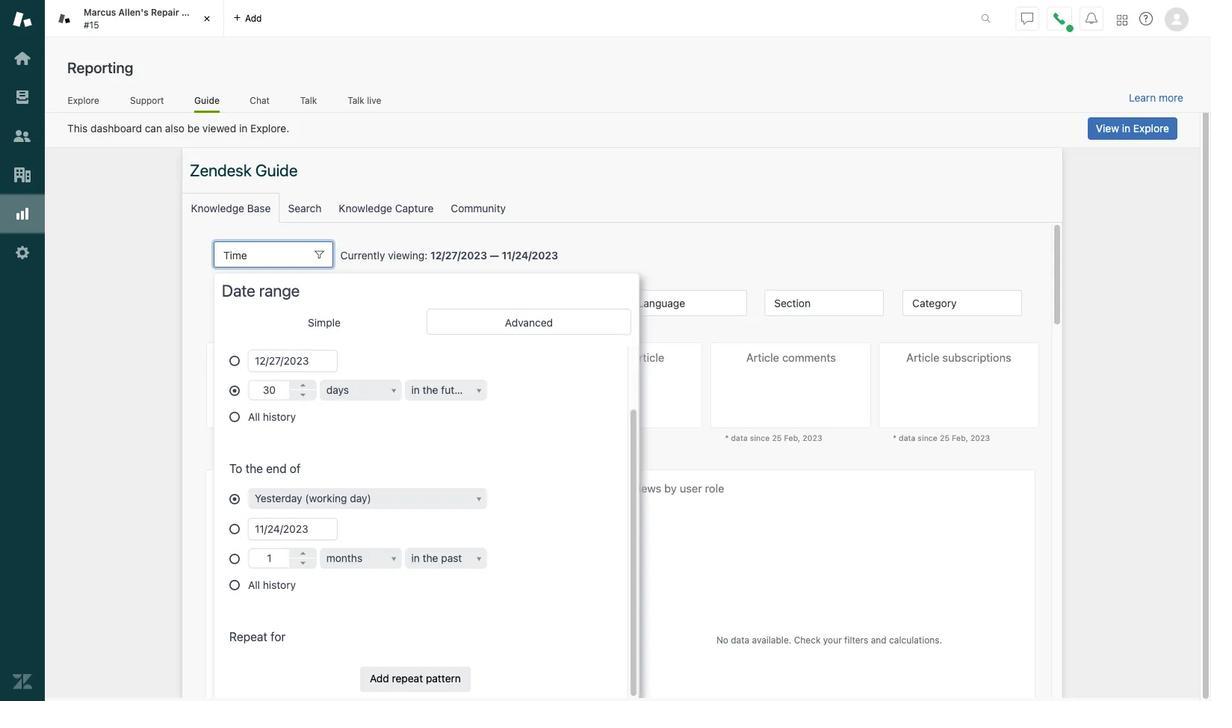 Task type: locate. For each thing, give the bounding box(es) containing it.
#15
[[84, 19, 99, 30]]

1 horizontal spatial in
[[1122, 122, 1131, 135]]

talk right chat
[[300, 95, 317, 106]]

explore down the learn more link at the right top
[[1134, 122, 1170, 135]]

in right viewed
[[239, 122, 248, 135]]

guide
[[194, 95, 220, 106]]

in right the view
[[1122, 122, 1131, 135]]

this dashboard can also be viewed in explore.
[[67, 122, 289, 135]]

learn more link
[[1129, 91, 1184, 105]]

reporting
[[67, 59, 133, 76]]

1 horizontal spatial talk
[[348, 95, 365, 106]]

talk
[[300, 95, 317, 106], [348, 95, 365, 106]]

chat link
[[250, 95, 270, 111]]

tab
[[45, 0, 224, 37]]

dashboard
[[90, 122, 142, 135]]

also
[[165, 122, 185, 135]]

zendesk image
[[13, 672, 32, 691]]

1 vertical spatial explore
[[1134, 122, 1170, 135]]

0 horizontal spatial talk
[[300, 95, 317, 106]]

be
[[187, 122, 200, 135]]

reporting image
[[13, 204, 32, 223]]

explore.
[[250, 122, 289, 135]]

repair
[[151, 7, 179, 18]]

0 horizontal spatial explore
[[68, 95, 99, 106]]

explore
[[68, 95, 99, 106], [1134, 122, 1170, 135]]

notifications image
[[1086, 12, 1098, 24]]

2 talk from the left
[[348, 95, 365, 106]]

talk for talk
[[300, 95, 317, 106]]

learn more
[[1129, 91, 1184, 104]]

1 in from the left
[[239, 122, 248, 135]]

2 in from the left
[[1122, 122, 1131, 135]]

talk left live
[[348, 95, 365, 106]]

get started image
[[13, 49, 32, 68]]

explore up this
[[68, 95, 99, 106]]

in
[[239, 122, 248, 135], [1122, 122, 1131, 135]]

explore inside button
[[1134, 122, 1170, 135]]

view in explore button
[[1088, 117, 1178, 140]]

1 talk from the left
[[300, 95, 317, 106]]

0 horizontal spatial in
[[239, 122, 248, 135]]

1 horizontal spatial explore
[[1134, 122, 1170, 135]]



Task type: vqa. For each thing, say whether or not it's contained in the screenshot.
Admin image
yes



Task type: describe. For each thing, give the bounding box(es) containing it.
talk link
[[300, 95, 317, 111]]

marcus allen's repair ticket #15
[[84, 7, 209, 30]]

views image
[[13, 87, 32, 107]]

marcus
[[84, 7, 116, 18]]

talk live
[[348, 95, 381, 106]]

button displays agent's chat status as invisible. image
[[1022, 12, 1034, 24]]

tabs tab list
[[45, 0, 966, 37]]

view in explore
[[1096, 122, 1170, 135]]

support
[[130, 95, 164, 106]]

ticket
[[182, 7, 209, 18]]

talk for talk live
[[348, 95, 365, 106]]

learn
[[1129, 91, 1156, 104]]

organizations image
[[13, 165, 32, 185]]

allen's
[[118, 7, 149, 18]]

viewed
[[202, 122, 236, 135]]

admin image
[[13, 243, 32, 262]]

more
[[1159, 91, 1184, 104]]

can
[[145, 122, 162, 135]]

customers image
[[13, 126, 32, 146]]

live
[[367, 95, 381, 106]]

explore link
[[67, 95, 100, 111]]

in inside button
[[1122, 122, 1131, 135]]

support link
[[130, 95, 164, 111]]

guide link
[[194, 95, 220, 113]]

zendesk products image
[[1117, 15, 1128, 25]]

view
[[1096, 122, 1120, 135]]

close image
[[200, 11, 215, 26]]

this
[[67, 122, 88, 135]]

add
[[245, 12, 262, 24]]

0 vertical spatial explore
[[68, 95, 99, 106]]

zendesk support image
[[13, 10, 32, 29]]

add button
[[224, 0, 271, 37]]

main element
[[0, 0, 45, 701]]

get help image
[[1140, 12, 1153, 25]]

chat
[[250, 95, 270, 106]]

talk live link
[[347, 95, 382, 111]]

tab containing marcus allen's repair ticket
[[45, 0, 224, 37]]



